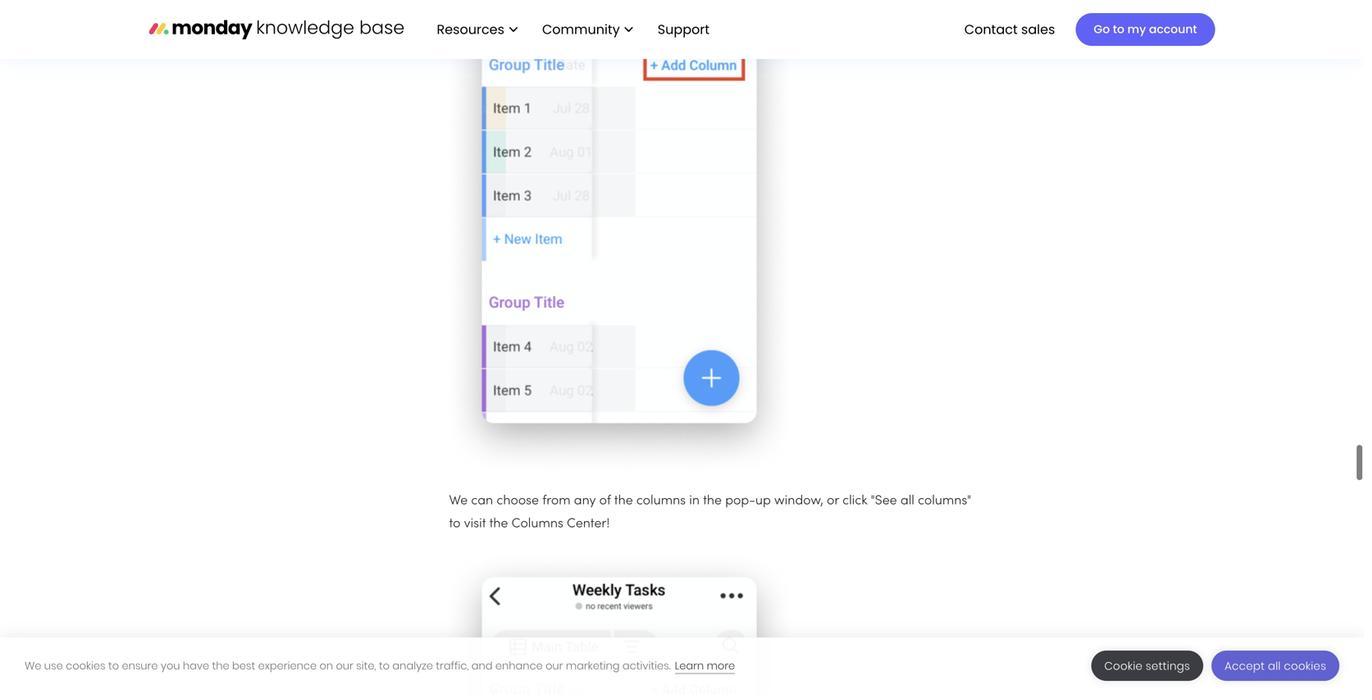 Task type: describe. For each thing, give the bounding box(es) containing it.
best
[[232, 659, 255, 674]]

resources link
[[429, 15, 526, 44]]

go to my account link
[[1076, 13, 1215, 46]]

and
[[472, 659, 493, 674]]

the right in
[[703, 495, 722, 508]]

more
[[707, 659, 735, 674]]

choose
[[497, 495, 539, 508]]

learn
[[675, 659, 704, 674]]

cookies for use
[[66, 659, 106, 674]]

columns"
[[918, 495, 971, 508]]

sales
[[1021, 20, 1055, 38]]

pop-
[[725, 495, 755, 508]]

monday.com logo image
[[149, 12, 404, 46]]

4.png image
[[449, 0, 789, 477]]

learn more link
[[675, 659, 735, 675]]

resources
[[437, 20, 504, 38]]

use
[[44, 659, 63, 674]]

we for we use cookies to ensure you have the best experience on our site, to analyze traffic, and enhance our marketing activities. learn more
[[25, 659, 41, 674]]

up
[[755, 495, 771, 508]]

ensure
[[122, 659, 158, 674]]

any
[[574, 495, 596, 508]]

marketing
[[566, 659, 620, 674]]

enhance
[[495, 659, 543, 674]]

to left ensure
[[108, 659, 119, 674]]

community
[[542, 20, 620, 38]]

from
[[542, 495, 571, 508]]

1 our from the left
[[336, 659, 353, 674]]

"see
[[871, 495, 897, 508]]

main element
[[420, 0, 1215, 59]]

on
[[320, 659, 333, 674]]

we use cookies to ensure you have the best experience on our site, to analyze traffic, and enhance our marketing activities. learn more
[[25, 659, 735, 674]]

in
[[689, 495, 700, 508]]

list containing resources
[[420, 0, 723, 59]]

go
[[1094, 21, 1110, 37]]

settings
[[1146, 659, 1190, 674]]

to right site,
[[379, 659, 390, 674]]

contact sales link
[[956, 15, 1063, 44]]

window,
[[774, 495, 823, 508]]

traffic,
[[436, 659, 469, 674]]

the right of
[[614, 495, 633, 508]]

you
[[161, 659, 180, 674]]

dialog containing cookie settings
[[0, 638, 1364, 695]]

all inside button
[[1268, 659, 1281, 674]]

contact sales
[[964, 20, 1055, 38]]

we for we can choose from any of the columns in the pop-up window, or click "see all columns" to visit the columns center!
[[449, 495, 468, 508]]

experience
[[258, 659, 317, 674]]



Task type: locate. For each thing, give the bounding box(es) containing it.
1 horizontal spatial we
[[449, 495, 468, 508]]

columns
[[636, 495, 686, 508]]

all
[[901, 495, 915, 508], [1268, 659, 1281, 674]]

cookies right accept at right bottom
[[1284, 659, 1326, 674]]

cookie settings
[[1104, 659, 1190, 674]]

the inside dialog
[[212, 659, 229, 674]]

click
[[843, 495, 867, 508]]

analyze
[[392, 659, 433, 674]]

support link
[[649, 15, 723, 44], [658, 20, 715, 38]]

can
[[471, 495, 493, 508]]

we left can
[[449, 495, 468, 508]]

to left visit
[[449, 518, 461, 531]]

the right visit
[[489, 518, 508, 531]]

go to my account
[[1094, 21, 1197, 37]]

cookies right use
[[66, 659, 106, 674]]

our right on
[[336, 659, 353, 674]]

dialog
[[0, 638, 1364, 695]]

0 vertical spatial all
[[901, 495, 915, 508]]

0 horizontal spatial cookies
[[66, 659, 106, 674]]

1 horizontal spatial our
[[546, 659, 563, 674]]

to inside we can choose from any of the columns in the pop-up window, or click "see all columns" to visit the columns center!
[[449, 518, 461, 531]]

0 horizontal spatial our
[[336, 659, 353, 674]]

center!
[[567, 518, 610, 531]]

0 horizontal spatial all
[[901, 495, 915, 508]]

our
[[336, 659, 353, 674], [546, 659, 563, 674]]

cookies for all
[[1284, 659, 1326, 674]]

contact
[[964, 20, 1018, 38]]

1 horizontal spatial all
[[1268, 659, 1281, 674]]

to inside the main element
[[1113, 21, 1125, 37]]

to right go
[[1113, 21, 1125, 37]]

site,
[[356, 659, 376, 674]]

2 cookies from the left
[[1284, 659, 1326, 674]]

list
[[420, 0, 723, 59]]

we inside we can choose from any of the columns in the pop-up window, or click "see all columns" to visit the columns center!
[[449, 495, 468, 508]]

columns
[[512, 518, 563, 531]]

accept all cookies button
[[1212, 651, 1340, 682]]

my
[[1128, 21, 1146, 37]]

of
[[599, 495, 611, 508]]

all inside we can choose from any of the columns in the pop-up window, or click "see all columns" to visit the columns center!
[[901, 495, 915, 508]]

community link
[[534, 15, 641, 44]]

0 horizontal spatial we
[[25, 659, 41, 674]]

1 cookies from the left
[[66, 659, 106, 674]]

all right accept at right bottom
[[1268, 659, 1281, 674]]

the
[[614, 495, 633, 508], [703, 495, 722, 508], [489, 518, 508, 531], [212, 659, 229, 674]]

cookies inside button
[[1284, 659, 1326, 674]]

accept
[[1225, 659, 1265, 674]]

2 our from the left
[[546, 659, 563, 674]]

1 vertical spatial we
[[25, 659, 41, 674]]

activities.
[[623, 659, 671, 674]]

our right 'enhance'
[[546, 659, 563, 674]]

accept all cookies
[[1225, 659, 1326, 674]]

visit
[[464, 518, 486, 531]]

we
[[449, 495, 468, 508], [25, 659, 41, 674]]

the left "best"
[[212, 659, 229, 674]]

we left use
[[25, 659, 41, 674]]

we can choose from any of the columns in the pop-up window, or click "see all columns" to visit the columns center!
[[449, 495, 971, 531]]

support
[[658, 20, 710, 38]]

1 horizontal spatial cookies
[[1284, 659, 1326, 674]]

0 vertical spatial we
[[449, 495, 468, 508]]

account
[[1149, 21, 1197, 37]]

cookie settings button
[[1091, 651, 1203, 682]]

to
[[1113, 21, 1125, 37], [449, 518, 461, 531], [108, 659, 119, 674], [379, 659, 390, 674]]

1 vertical spatial all
[[1268, 659, 1281, 674]]

cookie
[[1104, 659, 1143, 674]]

have
[[183, 659, 209, 674]]

all right '"see'
[[901, 495, 915, 508]]

or
[[827, 495, 839, 508]]

5.png image
[[449, 549, 789, 695]]

cookies
[[66, 659, 106, 674], [1284, 659, 1326, 674]]



Task type: vqa. For each thing, say whether or not it's contained in the screenshot.
STARTS.GIF image
no



